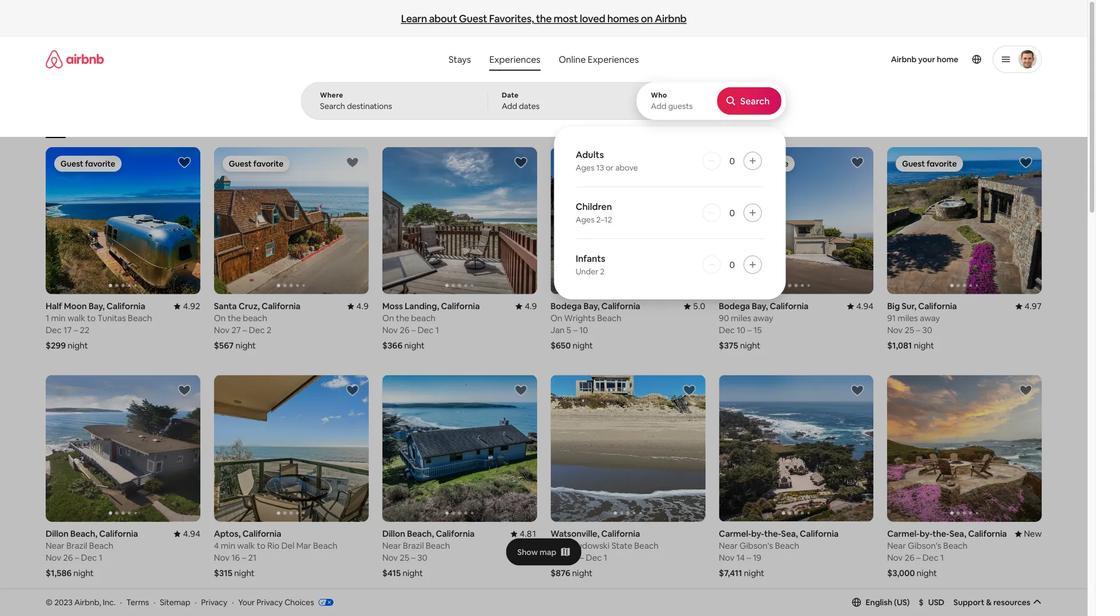Task type: describe. For each thing, give the bounding box(es) containing it.
who
[[651, 91, 667, 100]]

carmel- for carmel-by-the-sea, california near gibson's beach nov 14 – 19 $7,411 night
[[719, 529, 752, 540]]

night inside dillon beach, california near brazil beach nov 25 – 30 $415 night
[[403, 568, 423, 579]]

moss
[[382, 301, 403, 312]]

beach, for 30
[[407, 529, 434, 540]]

california inside aptos, california 4 min walk to rio del mar beach nov 16 – 21 $315 night
[[243, 529, 281, 540]]

night inside big sur, california 91 miles away nov 25 – 30 $1,081 night
[[914, 340, 934, 351]]

stays button
[[440, 48, 480, 71]]

half moon bay, california 1 min walk to tunitas beach dec 17 – 22 $299 night
[[46, 301, 152, 351]]

4
[[214, 541, 219, 552]]

nov for dillon beach, california near brazil beach nov 25 – 30 $415 night
[[382, 553, 398, 564]]

children
[[576, 201, 612, 212]]

4.9 out of 5 average rating image
[[347, 301, 369, 312]]

$1,586
[[46, 568, 72, 579]]

learn about guest favorites, the most loved homes on airbnb link
[[396, 7, 691, 30]]

beach for cruz,
[[243, 313, 267, 324]]

resources
[[994, 598, 1031, 608]]

dec inside "carmel-by-the-sea, california near gibson's beach nov 26 – dec 1 $3,000 night"
[[923, 553, 939, 564]]

choices
[[285, 598, 314, 608]]

19
[[753, 553, 762, 564]]

27
[[231, 325, 241, 336]]

miles for 10
[[731, 313, 751, 324]]

$415
[[382, 568, 401, 579]]

– inside dillon beach, california near brazil beach nov 26 – dec 1 $1,586 night
[[75, 553, 79, 564]]

4.92
[[183, 301, 200, 312]]

by- for 19
[[752, 529, 764, 540]]

california inside moss landing, california on the beach nov 26 – dec 1 $366 night
[[441, 301, 480, 312]]

airbnb your home
[[891, 54, 959, 65]]

– inside aptos, california 4 min walk to rio del mar beach nov 16 – 21 $315 night
[[242, 553, 246, 564]]

learn
[[401, 12, 427, 25]]

english (us) button
[[852, 598, 910, 608]]

learn about guest favorites, the most loved homes on airbnb
[[401, 12, 687, 25]]

Where field
[[320, 101, 469, 111]]

california inside santa cruz, california on the beach nov 27 – dec 2 $567 night
[[262, 301, 301, 312]]

91
[[887, 313, 896, 324]]

5
[[567, 325, 571, 336]]

dillon beach, california near brazil beach nov 26 – dec 1 $1,586 night
[[46, 529, 138, 579]]

– inside dillon beach, california near brazil beach nov 25 – 30 $415 night
[[411, 553, 416, 564]]

night inside bodega bay, california on wrights beach jan 5 – 10 $650 night
[[573, 340, 593, 351]]

airbnb,
[[74, 598, 101, 608]]

26 for $876
[[568, 553, 578, 564]]

adults ages 13 or above
[[576, 149, 638, 173]]

1 for watsonville, california on zmudowski state beach nov 26 – dec 1 $876 night
[[604, 553, 607, 564]]

26 inside "carmel-by-the-sea, california near gibson's beach nov 26 – dec 1 $3,000 night"
[[905, 553, 915, 564]]

nov for santa cruz, california on the beach nov 27 – dec 2 $567 night
[[214, 325, 230, 336]]

bodega for wrights
[[551, 301, 582, 312]]

watsonville,
[[551, 529, 600, 540]]

profile element
[[658, 37, 1042, 82]]

carmel-by-the-sea, california near gibson's beach nov 14 – 19 $7,411 night
[[719, 529, 839, 579]]

airbnb inside profile element
[[891, 54, 917, 65]]

90
[[719, 313, 729, 324]]

10 inside "bodega bay, california 90 miles away dec 10 – 15 $375 night"
[[737, 325, 746, 336]]

– inside big sur, california 91 miles away nov 25 – 30 $1,081 night
[[916, 325, 921, 336]]

night inside carmel-by-the-sea, california near gibson's beach nov 14 – 19 $7,411 night
[[744, 568, 765, 579]]

4.94 for dillon beach, california near brazil beach nov 26 – dec 1 $1,586 night
[[183, 529, 200, 540]]

nov inside carmel-by-the-sea, california near gibson's beach nov 14 – 19 $7,411 night
[[719, 553, 735, 564]]

guest
[[459, 12, 487, 25]]

2 inside infants under 2
[[600, 267, 605, 277]]

gibson's for dec
[[908, 541, 942, 552]]

away for dec 10 – 15
[[753, 313, 774, 324]]

zmudowski
[[564, 541, 610, 552]]

22
[[80, 325, 89, 336]]

carmel- for carmel-by-the-sea, california near gibson's beach nov 26 – dec 1 $3,000 night
[[887, 529, 920, 540]]

$299
[[46, 340, 66, 351]]

new place to stay image
[[1015, 529, 1042, 540]]

16
[[231, 553, 240, 564]]

california inside big sur, california 91 miles away nov 25 – 30 $1,081 night
[[918, 301, 957, 312]]

terms · sitemap · privacy ·
[[126, 598, 234, 608]]

big
[[887, 301, 900, 312]]

big sur, california 91 miles away nov 25 – 30 $1,081 night
[[887, 301, 957, 351]]

near inside dillon beach, california near brazil beach nov 25 – 30 $415 night
[[382, 541, 401, 552]]

children ages 2–12
[[576, 201, 612, 225]]

show
[[517, 547, 538, 558]]

beach inside bodega bay, california on wrights beach jan 5 – 10 $650 night
[[597, 313, 622, 324]]

about
[[429, 12, 457, 25]]

night inside "carmel-by-the-sea, california near gibson's beach nov 26 – dec 1 $3,000 night"
[[917, 568, 937, 579]]

0 for infants
[[730, 259, 735, 271]]

0 horizontal spatial homes
[[607, 12, 639, 25]]

©
[[46, 598, 53, 608]]

beach inside watsonville, california on zmudowski state beach nov 26 – dec 1 $876 night
[[634, 541, 659, 552]]

add to wishlist: moss landing, california image
[[514, 156, 528, 170]]

dec inside half moon bay, california 1 min walk to tunitas beach dec 17 – 22 $299 night
[[46, 325, 62, 336]]

5.0 out of 5 average rating image
[[684, 301, 705, 312]]

night inside santa cruz, california on the beach nov 27 – dec 2 $567 night
[[236, 340, 256, 351]]

california inside bodega bay, california on wrights beach jan 5 – 10 $650 night
[[602, 301, 640, 312]]

&
[[986, 598, 992, 608]]

0 horizontal spatial airbnb
[[655, 12, 687, 25]]

bodega bay, california 90 miles away dec 10 – 15 $375 night
[[719, 301, 809, 351]]

nov inside "carmel-by-the-sea, california near gibson's beach nov 26 – dec 1 $3,000 night"
[[887, 553, 903, 564]]

the for 26
[[396, 313, 409, 324]]

support & resources
[[954, 598, 1031, 608]]

nov for moss landing, california on the beach nov 26 – dec 1 $366 night
[[382, 325, 398, 336]]

above
[[615, 163, 638, 173]]

nov for big sur, california 91 miles away nov 25 – 30 $1,081 night
[[887, 325, 903, 336]]

guests
[[668, 101, 693, 111]]

add to wishlist: watsonville, california image
[[683, 384, 696, 398]]

english (us)
[[866, 598, 910, 608]]

tiny
[[743, 121, 756, 130]]

usd
[[928, 598, 945, 608]]

26 for $366
[[400, 325, 410, 336]]

4.81 out of 5 average rating image
[[511, 529, 537, 540]]

add to wishlist: carmel-by-the-sea, california image for nov 26 – dec 1
[[1019, 384, 1033, 398]]

beach for landing,
[[411, 313, 436, 324]]

– inside watsonville, california on zmudowski state beach nov 26 – dec 1 $876 night
[[580, 553, 584, 564]]

national
[[572, 121, 599, 130]]

what can we help you find? tab list
[[440, 48, 550, 71]]

bay, for bodega bay, california on wrights beach jan 5 – 10 $650 night
[[584, 301, 600, 312]]

california inside dillon beach, california near brazil beach nov 26 – dec 1 $1,586 night
[[99, 529, 138, 540]]

$3,000
[[887, 568, 915, 579]]

ages for adults
[[576, 163, 595, 173]]

4.81
[[520, 529, 537, 540]]

13
[[596, 163, 604, 173]]

walk inside aptos, california 4 min walk to rio del mar beach nov 16 – 21 $315 night
[[237, 541, 255, 552]]

beach, for dec
[[70, 529, 97, 540]]

near inside carmel-by-the-sea, california near gibson's beach nov 14 – 19 $7,411 night
[[719, 541, 738, 552]]

1 for moss landing, california on the beach nov 26 – dec 1 $366 night
[[436, 325, 439, 336]]

– inside carmel-by-the-sea, california near gibson's beach nov 14 – 19 $7,411 night
[[747, 553, 751, 564]]

nov for dillon beach, california near brazil beach nov 26 – dec 1 $1,586 night
[[46, 553, 61, 564]]

mar
[[296, 541, 311, 552]]

add for add guests
[[651, 101, 667, 111]]

min inside aptos, california 4 min walk to rio del mar beach nov 16 – 21 $315 night
[[221, 541, 235, 552]]

california inside carmel-by-the-sea, california near gibson's beach nov 14 – 19 $7,411 night
[[800, 529, 839, 540]]

4.9 out of 5 average rating image
[[516, 301, 537, 312]]

2 inside santa cruz, california on the beach nov 27 – dec 2 $567 night
[[267, 325, 272, 336]]

group containing national parks
[[46, 94, 846, 138]]

add to wishlist: bodega bay, california image
[[851, 156, 865, 170]]

infants
[[576, 253, 606, 264]]

– inside "bodega bay, california 90 miles away dec 10 – 15 $375 night"
[[748, 325, 752, 336]]

home
[[937, 54, 959, 65]]

2 privacy from the left
[[257, 598, 283, 608]]

or
[[606, 163, 614, 173]]

bay, for bodega bay, california 90 miles away dec 10 – 15 $375 night
[[752, 301, 768, 312]]

10 inside bodega bay, california on wrights beach jan 5 – 10 $650 night
[[579, 325, 588, 336]]

$7,411
[[719, 568, 742, 579]]

rio
[[267, 541, 279, 552]]

aptos,
[[214, 529, 241, 540]]

on
[[641, 12, 653, 25]]

away for nov 25 – 30
[[920, 313, 940, 324]]

support
[[954, 598, 985, 608]]

none search field containing stays
[[301, 37, 787, 300]]

landing,
[[405, 301, 439, 312]]

30 for beach
[[417, 553, 427, 564]]

night inside dillon beach, california near brazil beach nov 26 – dec 1 $1,586 night
[[73, 568, 94, 579]]

$375
[[719, 340, 738, 351]]

santa
[[214, 301, 237, 312]]

© 2023 airbnb, inc. ·
[[46, 598, 122, 608]]

– inside santa cruz, california on the beach nov 27 – dec 2 $567 night
[[243, 325, 247, 336]]

loved
[[580, 12, 605, 25]]

4.92 out of 5 average rating image
[[174, 301, 200, 312]]

4.94 out of 5 average rating image
[[174, 529, 200, 540]]

privacy link
[[201, 598, 227, 608]]

dec inside dillon beach, california near brazil beach nov 26 – dec 1 $1,586 night
[[81, 553, 97, 564]]

aptos, california 4 min walk to rio del mar beach nov 16 – 21 $315 night
[[214, 529, 337, 579]]

– inside half moon bay, california 1 min walk to tunitas beach dec 17 – 22 $299 night
[[74, 325, 78, 336]]

5.0
[[693, 301, 705, 312]]

terms
[[126, 598, 149, 608]]

to inside half moon bay, california 1 min walk to tunitas beach dec 17 – 22 $299 night
[[87, 313, 96, 324]]

online experiences link
[[550, 48, 648, 71]]

– inside moss landing, california on the beach nov 26 – dec 1 $366 night
[[412, 325, 416, 336]]



Task type: vqa. For each thing, say whether or not it's contained in the screenshot.
the right the is
no



Task type: locate. For each thing, give the bounding box(es) containing it.
privacy right "your"
[[257, 598, 283, 608]]

dillon for dillon beach, california near brazil beach nov 26 – dec 1 $1,586 night
[[46, 529, 69, 540]]

1 miles from the left
[[731, 313, 751, 324]]

to inside aptos, california 4 min walk to rio del mar beach nov 16 – 21 $315 night
[[257, 541, 265, 552]]

nov
[[214, 325, 230, 336], [382, 325, 398, 336], [887, 325, 903, 336], [46, 553, 61, 564], [551, 553, 566, 564], [214, 553, 230, 564], [382, 553, 398, 564], [719, 553, 735, 564], [887, 553, 903, 564]]

add to wishlist: dillon beach, california image
[[177, 384, 191, 398], [514, 384, 528, 398]]

nov down 91
[[887, 325, 903, 336]]

4 near from the left
[[887, 541, 906, 552]]

tunitas
[[98, 313, 126, 324]]

bay, inside bodega bay, california on wrights beach jan 5 – 10 $650 night
[[584, 301, 600, 312]]

1 horizontal spatial add to wishlist: carmel-by-the-sea, california image
[[1019, 384, 1033, 398]]

1 down landing,
[[436, 325, 439, 336]]

parks
[[601, 121, 618, 130]]

· left privacy link
[[195, 598, 197, 608]]

3 · from the left
[[195, 598, 197, 608]]

dec inside "bodega bay, california 90 miles away dec 10 – 15 $375 night"
[[719, 325, 735, 336]]

25 up $415
[[400, 553, 409, 564]]

beach inside "carmel-by-the-sea, california near gibson's beach nov 26 – dec 1 $3,000 night"
[[943, 541, 968, 552]]

away inside "bodega bay, california 90 miles away dec 10 – 15 $375 night"
[[753, 313, 774, 324]]

2 · from the left
[[154, 598, 155, 608]]

sitemap
[[160, 598, 190, 608]]

2 away from the left
[[920, 313, 940, 324]]

1 up usd
[[941, 553, 944, 564]]

1 horizontal spatial the-
[[933, 529, 950, 540]]

26 up the $3,000
[[905, 553, 915, 564]]

2 right under
[[600, 267, 605, 277]]

0 for adults
[[730, 155, 735, 167]]

1 inside moss landing, california on the beach nov 26 – dec 1 $366 night
[[436, 325, 439, 336]]

1 add to wishlist: carmel-by-the-sea, california image from the left
[[851, 384, 865, 398]]

2 right 27
[[267, 325, 272, 336]]

0 horizontal spatial walk
[[68, 313, 85, 324]]

1 horizontal spatial homes
[[757, 121, 779, 130]]

2 sea, from the left
[[950, 529, 967, 540]]

1 horizontal spatial away
[[920, 313, 940, 324]]

0 vertical spatial walk
[[68, 313, 85, 324]]

your
[[238, 598, 255, 608]]

4.9 for santa cruz, california on the beach nov 27 – dec 2 $567 night
[[357, 301, 369, 312]]

0 horizontal spatial away
[[753, 313, 774, 324]]

1 horizontal spatial 4.94
[[856, 301, 874, 312]]

1 horizontal spatial bay,
[[584, 301, 600, 312]]

0 vertical spatial 0
[[730, 155, 735, 167]]

10 down wrights
[[579, 325, 588, 336]]

bodega bay, california on wrights beach jan 5 – 10 $650 night
[[551, 301, 640, 351]]

the- for 19
[[764, 529, 781, 540]]

0 vertical spatial 4.94
[[856, 301, 874, 312]]

beach inside dillon beach, california near brazil beach nov 26 – dec 1 $1,586 night
[[89, 541, 113, 552]]

nov left 27
[[214, 325, 230, 336]]

dec inside santa cruz, california on the beach nov 27 – dec 2 $567 night
[[249, 325, 265, 336]]

dec down zmudowski
[[586, 553, 602, 564]]

watsonville, california on zmudowski state beach nov 26 – dec 1 $876 night
[[551, 529, 659, 579]]

1 for dillon beach, california near brazil beach nov 26 – dec 1 $1,586 night
[[99, 553, 102, 564]]

1 brazil from the left
[[66, 541, 87, 552]]

– inside bodega bay, california on wrights beach jan 5 – 10 $650 night
[[573, 325, 578, 336]]

0 horizontal spatial beach,
[[70, 529, 97, 540]]

0 horizontal spatial 10
[[579, 325, 588, 336]]

walk down 'moon'
[[68, 313, 85, 324]]

1 privacy from the left
[[201, 598, 227, 608]]

1 horizontal spatial beach,
[[407, 529, 434, 540]]

1 vertical spatial walk
[[237, 541, 255, 552]]

1 horizontal spatial walk
[[237, 541, 255, 552]]

– inside "carmel-by-the-sea, california near gibson's beach nov 26 – dec 1 $3,000 night"
[[917, 553, 921, 564]]

26 up $1,586
[[63, 553, 73, 564]]

bay, up wrights
[[584, 301, 600, 312]]

2 brazil from the left
[[403, 541, 424, 552]]

beach inside aptos, california 4 min walk to rio del mar beach nov 16 – 21 $315 night
[[313, 541, 337, 552]]

$876
[[551, 568, 570, 579]]

1 beach from the left
[[243, 313, 267, 324]]

0 vertical spatial homes
[[607, 12, 639, 25]]

inc.
[[103, 598, 116, 608]]

4.94 out of 5 average rating image
[[847, 301, 874, 312]]

add to wishlist: dillon beach, california image for 4.81
[[514, 384, 528, 398]]

0 vertical spatial min
[[51, 313, 66, 324]]

3 bay, from the left
[[752, 301, 768, 312]]

1 vertical spatial 30
[[417, 553, 427, 564]]

26 inside watsonville, california on zmudowski state beach nov 26 – dec 1 $876 night
[[568, 553, 578, 564]]

airbnb
[[655, 12, 687, 25], [891, 54, 917, 65]]

nov inside aptos, california 4 min walk to rio del mar beach nov 16 – 21 $315 night
[[214, 553, 230, 564]]

1 vertical spatial airbnb
[[891, 54, 917, 65]]

nov inside watsonville, california on zmudowski state beach nov 26 – dec 1 $876 night
[[551, 553, 566, 564]]

group
[[46, 94, 846, 138], [46, 147, 200, 294], [214, 147, 369, 294], [382, 147, 537, 294], [551, 147, 705, 294], [719, 147, 874, 294], [887, 147, 1042, 294], [46, 375, 200, 522], [214, 375, 369, 522], [382, 375, 537, 522], [551, 375, 705, 522], [719, 375, 874, 522], [887, 375, 1042, 522], [46, 603, 200, 617], [214, 603, 369, 617], [382, 603, 537, 617], [382, 603, 537, 617], [551, 603, 705, 617], [551, 603, 705, 617], [719, 603, 874, 617], [887, 603, 1042, 617]]

away inside big sur, california 91 miles away nov 25 – 30 $1,081 night
[[920, 313, 940, 324]]

1 by- from the left
[[752, 529, 764, 540]]

support & resources button
[[954, 598, 1042, 608]]

nov inside big sur, california 91 miles away nov 25 – 30 $1,081 night
[[887, 325, 903, 336]]

california inside "bodega bay, california 90 miles away dec 10 – 15 $375 night"
[[770, 301, 809, 312]]

away right 91
[[920, 313, 940, 324]]

on inside santa cruz, california on the beach nov 27 – dec 2 $567 night
[[214, 313, 226, 324]]

on inside bodega bay, california on wrights beach jan 5 – 10 $650 night
[[551, 313, 562, 324]]

dillon beach, california near brazil beach nov 25 – 30 $415 night
[[382, 529, 475, 579]]

ages down adults
[[576, 163, 595, 173]]

None search field
[[301, 37, 787, 300]]

cruz,
[[239, 301, 260, 312]]

to
[[87, 313, 96, 324], [257, 541, 265, 552]]

on for bodega
[[551, 313, 562, 324]]

carmel- inside "carmel-by-the-sea, california near gibson's beach nov 26 – dec 1 $3,000 night"
[[887, 529, 920, 540]]

nov up $876
[[551, 553, 566, 564]]

1 sea, from the left
[[781, 529, 798, 540]]

carmel- up the $3,000
[[887, 529, 920, 540]]

on down santa on the left
[[214, 313, 226, 324]]

2 the- from the left
[[933, 529, 950, 540]]

new
[[1024, 529, 1042, 540]]

dillon for dillon beach, california near brazil beach nov 25 – 30 $415 night
[[382, 529, 405, 540]]

trending
[[638, 121, 667, 130]]

0 horizontal spatial 2
[[267, 325, 272, 336]]

beach down "cruz,"
[[243, 313, 267, 324]]

night right $415
[[403, 568, 423, 579]]

25
[[905, 325, 914, 336], [400, 553, 409, 564]]

0 horizontal spatial 4.94
[[183, 529, 200, 540]]

sitemap link
[[160, 598, 190, 608]]

california
[[106, 301, 145, 312], [602, 301, 640, 312], [262, 301, 301, 312], [441, 301, 480, 312], [770, 301, 809, 312], [918, 301, 957, 312], [99, 529, 138, 540], [601, 529, 640, 540], [243, 529, 281, 540], [436, 529, 475, 540], [800, 529, 839, 540], [968, 529, 1007, 540]]

(us)
[[894, 598, 910, 608]]

brazil inside dillon beach, california near brazil beach nov 25 – 30 $415 night
[[403, 541, 424, 552]]

0 vertical spatial to
[[87, 313, 96, 324]]

min down half
[[51, 313, 66, 324]]

1 0 from the top
[[730, 155, 735, 167]]

0 horizontal spatial min
[[51, 313, 66, 324]]

0 horizontal spatial experiences
[[489, 53, 541, 65]]

2 gibson's from the left
[[908, 541, 942, 552]]

dillon
[[46, 529, 69, 540], [382, 529, 405, 540]]

experiences button
[[480, 48, 550, 71]]

online
[[559, 53, 586, 65]]

beach inside dillon beach, california near brazil beach nov 25 – 30 $415 night
[[426, 541, 450, 552]]

near inside "carmel-by-the-sea, california near gibson's beach nov 26 – dec 1 $3,000 night"
[[887, 541, 906, 552]]

4.97 out of 5 average rating image
[[1016, 301, 1042, 312]]

0 horizontal spatial gibson's
[[740, 541, 773, 552]]

to left the rio
[[257, 541, 265, 552]]

miles right 90
[[731, 313, 751, 324]]

1 horizontal spatial add
[[651, 101, 667, 111]]

walk inside half moon bay, california 1 min walk to tunitas beach dec 17 – 22 $299 night
[[68, 313, 85, 324]]

0 for children
[[730, 207, 735, 219]]

night right $1,586
[[73, 568, 94, 579]]

3 0 from the top
[[730, 259, 735, 271]]

night down 15
[[740, 340, 761, 351]]

3 near from the left
[[719, 541, 738, 552]]

bodega up wrights
[[551, 301, 582, 312]]

ages down children
[[576, 215, 595, 225]]

the- for dec
[[933, 529, 950, 540]]

25 for brazil
[[400, 553, 409, 564]]

dec
[[46, 325, 62, 336], [249, 325, 265, 336], [418, 325, 434, 336], [719, 325, 735, 336], [81, 553, 97, 564], [586, 553, 602, 564], [923, 553, 939, 564]]

1 horizontal spatial add to wishlist: dillon beach, california image
[[514, 384, 528, 398]]

jan
[[551, 325, 565, 336]]

2 vertical spatial 0
[[730, 259, 735, 271]]

dillon up $415
[[382, 529, 405, 540]]

1 add from the left
[[502, 101, 517, 111]]

airbnb left your
[[891, 54, 917, 65]]

–
[[74, 325, 78, 336], [573, 325, 578, 336], [243, 325, 247, 336], [412, 325, 416, 336], [748, 325, 752, 336], [916, 325, 921, 336], [75, 553, 79, 564], [580, 553, 584, 564], [242, 553, 246, 564], [411, 553, 416, 564], [747, 553, 751, 564], [917, 553, 921, 564]]

english
[[866, 598, 893, 608]]

night inside moss landing, california on the beach nov 26 – dec 1 $366 night
[[404, 340, 425, 351]]

30 inside dillon beach, california near brazil beach nov 25 – 30 $415 night
[[417, 553, 427, 564]]

dec left 17
[[46, 325, 62, 336]]

1 up airbnb,
[[99, 553, 102, 564]]

26 for $1,586
[[63, 553, 73, 564]]

1 horizontal spatial sea,
[[950, 529, 967, 540]]

2 horizontal spatial the
[[536, 12, 552, 25]]

2 carmel- from the left
[[887, 529, 920, 540]]

dec down 90
[[719, 325, 735, 336]]

beach, inside dillon beach, california near brazil beach nov 26 – dec 1 $1,586 night
[[70, 529, 97, 540]]

to up 22
[[87, 313, 96, 324]]

on
[[551, 313, 562, 324], [214, 313, 226, 324], [382, 313, 394, 324], [551, 541, 562, 552]]

nov up $415
[[382, 553, 398, 564]]

add to wishlist: big sur, california image
[[1019, 156, 1033, 170]]

0 horizontal spatial beach
[[243, 313, 267, 324]]

1 horizontal spatial beach
[[411, 313, 436, 324]]

add to wishlist: santa cruz, california image
[[346, 156, 360, 170]]

night right the $650
[[573, 340, 593, 351]]

0 vertical spatial 2
[[600, 267, 605, 277]]

1 horizontal spatial bodega
[[719, 301, 750, 312]]

$366
[[382, 340, 403, 351]]

wrights
[[564, 313, 595, 324]]

night right $876
[[572, 568, 593, 579]]

2 dillon from the left
[[382, 529, 405, 540]]

experiences right online
[[588, 53, 639, 65]]

nov up the $3,000
[[887, 553, 903, 564]]

1 vertical spatial 25
[[400, 553, 409, 564]]

4.9
[[357, 301, 369, 312], [525, 301, 537, 312]]

4.94
[[856, 301, 874, 312], [183, 529, 200, 540]]

by- for dec
[[920, 529, 933, 540]]

near
[[46, 541, 64, 552], [382, 541, 401, 552], [719, 541, 738, 552], [887, 541, 906, 552]]

nov inside moss landing, california on the beach nov 26 – dec 1 $366 night
[[382, 325, 398, 336]]

26 inside moss landing, california on the beach nov 26 – dec 1 $366 night
[[400, 325, 410, 336]]

1 experiences from the left
[[489, 53, 541, 65]]

1 4.9 from the left
[[357, 301, 369, 312]]

sea, for 19
[[781, 529, 798, 540]]

nov inside santa cruz, california on the beach nov 27 – dec 2 $567 night
[[214, 325, 230, 336]]

1 vertical spatial to
[[257, 541, 265, 552]]

1 vertical spatial ages
[[576, 215, 595, 225]]

1 horizontal spatial 2
[[600, 267, 605, 277]]

2 beach, from the left
[[407, 529, 434, 540]]

night inside "bodega bay, california 90 miles away dec 10 – 15 $375 night"
[[740, 340, 761, 351]]

brazil for 25
[[403, 541, 424, 552]]

1 down half
[[46, 313, 49, 324]]

1 horizontal spatial gibson's
[[908, 541, 942, 552]]

26 down zmudowski
[[568, 553, 578, 564]]

10 left 15
[[737, 325, 746, 336]]

on down watsonville,
[[551, 541, 562, 552]]

1 away from the left
[[753, 313, 774, 324]]

the inside santa cruz, california on the beach nov 27 – dec 2 $567 night
[[228, 313, 241, 324]]

experiences up date
[[489, 53, 541, 65]]

bay, inside half moon bay, california 1 min walk to tunitas beach dec 17 – 22 $299 night
[[89, 301, 105, 312]]

nov for watsonville, california on zmudowski state beach nov 26 – dec 1 $876 night
[[551, 553, 566, 564]]

experiences inside online experiences link
[[588, 53, 639, 65]]

0 horizontal spatial the
[[228, 313, 241, 324]]

2 4.9 from the left
[[525, 301, 537, 312]]

2 experiences from the left
[[588, 53, 639, 65]]

nov down 4
[[214, 553, 230, 564]]

10
[[579, 325, 588, 336], [737, 325, 746, 336]]

1 dillon from the left
[[46, 529, 69, 540]]

nov up $366
[[382, 325, 398, 336]]

the up 27
[[228, 313, 241, 324]]

2 add to wishlist: carmel-by-the-sea, california image from the left
[[1019, 384, 1033, 398]]

stays
[[449, 53, 471, 65]]

the for 27
[[228, 313, 241, 324]]

bodega up 90
[[719, 301, 750, 312]]

add
[[502, 101, 517, 111], [651, 101, 667, 111]]

by- inside carmel-by-the-sea, california near gibson's beach nov 14 – 19 $7,411 night
[[752, 529, 764, 540]]

the- inside "carmel-by-the-sea, california near gibson's beach nov 26 – dec 1 $3,000 night"
[[933, 529, 950, 540]]

half
[[46, 301, 62, 312]]

gibson's for 19
[[740, 541, 773, 552]]

nov inside dillon beach, california near brazil beach nov 25 – 30 $415 night
[[382, 553, 398, 564]]

30 for away
[[922, 325, 932, 336]]

dillon up $1,586
[[46, 529, 69, 540]]

1 beach, from the left
[[70, 529, 97, 540]]

ages for children
[[576, 215, 595, 225]]

experiences inside experiences button
[[489, 53, 541, 65]]

4.94 for bodega bay, california 90 miles away dec 10 – 15 $375 night
[[856, 301, 874, 312]]

dec inside moss landing, california on the beach nov 26 – dec 1 $366 night
[[418, 325, 434, 336]]

2 by- from the left
[[920, 529, 933, 540]]

the
[[536, 12, 552, 25], [228, 313, 241, 324], [396, 313, 409, 324]]

1 horizontal spatial the
[[396, 313, 409, 324]]

where
[[320, 91, 343, 100]]

nov left "14"
[[719, 553, 735, 564]]

night inside watsonville, california on zmudowski state beach nov 26 – dec 1 $876 night
[[572, 568, 593, 579]]

0 horizontal spatial privacy
[[201, 598, 227, 608]]

0 horizontal spatial dillon
[[46, 529, 69, 540]]

near up $1,586
[[46, 541, 64, 552]]

1 horizontal spatial 10
[[737, 325, 746, 336]]

gibson's up the $3,000
[[908, 541, 942, 552]]

0 horizontal spatial 4.9
[[357, 301, 369, 312]]

1 · from the left
[[120, 598, 122, 608]]

night inside aptos, california 4 min walk to rio del mar beach nov 16 – 21 $315 night
[[234, 568, 255, 579]]

ages inside children ages 2–12
[[576, 215, 595, 225]]

bodega inside "bodega bay, california 90 miles away dec 10 – 15 $375 night"
[[719, 301, 750, 312]]

0 horizontal spatial bodega
[[551, 301, 582, 312]]

21
[[248, 553, 256, 564]]

0 vertical spatial ages
[[576, 163, 595, 173]]

add inside who add guests
[[651, 101, 667, 111]]

1 add to wishlist: dillon beach, california image from the left
[[177, 384, 191, 398]]

0 horizontal spatial the-
[[764, 529, 781, 540]]

0 horizontal spatial 30
[[417, 553, 427, 564]]

0 vertical spatial 30
[[922, 325, 932, 336]]

1 bodega from the left
[[551, 301, 582, 312]]

dec up $ usd
[[923, 553, 939, 564]]

1 bay, from the left
[[89, 301, 105, 312]]

beach inside half moon bay, california 1 min walk to tunitas beach dec 17 – 22 $299 night
[[128, 313, 152, 324]]

2 horizontal spatial bay,
[[752, 301, 768, 312]]

miles for 25
[[898, 313, 918, 324]]

15
[[754, 325, 762, 336]]

carmel- up "14"
[[719, 529, 752, 540]]

1 the- from the left
[[764, 529, 781, 540]]

miles
[[731, 313, 751, 324], [898, 313, 918, 324]]

gibson's up the 19
[[740, 541, 773, 552]]

1 10 from the left
[[579, 325, 588, 336]]

night down 27
[[236, 340, 256, 351]]

0 horizontal spatial bay,
[[89, 301, 105, 312]]

show map
[[517, 547, 557, 558]]

beach down landing,
[[411, 313, 436, 324]]

night down 22
[[68, 340, 88, 351]]

2 beach from the left
[[411, 313, 436, 324]]

0 vertical spatial 25
[[905, 325, 914, 336]]

25 for miles
[[905, 325, 914, 336]]

beach inside santa cruz, california on the beach nov 27 – dec 2 $567 night
[[243, 313, 267, 324]]

2 10 from the left
[[737, 325, 746, 336]]

miles inside "bodega bay, california 90 miles away dec 10 – 15 $375 night"
[[731, 313, 751, 324]]

infants under 2
[[576, 253, 606, 277]]

$567
[[214, 340, 234, 351]]

night right the $1,081
[[914, 340, 934, 351]]

the left most
[[536, 12, 552, 25]]

date add dates
[[502, 91, 540, 111]]

on inside watsonville, california on zmudowski state beach nov 26 – dec 1 $876 night
[[551, 541, 562, 552]]

dec down landing,
[[418, 325, 434, 336]]

2 bodega from the left
[[719, 301, 750, 312]]

min
[[51, 313, 66, 324], [221, 541, 235, 552]]

1 vertical spatial 2
[[267, 325, 272, 336]]

adults
[[576, 149, 604, 160]]

homes right tiny
[[757, 121, 779, 130]]

4.94 left aptos, on the bottom
[[183, 529, 200, 540]]

show map button
[[506, 539, 582, 566]]

add down who
[[651, 101, 667, 111]]

2 0 from the top
[[730, 207, 735, 219]]

0 horizontal spatial by-
[[752, 529, 764, 540]]

add down date
[[502, 101, 517, 111]]

1 down zmudowski
[[604, 553, 607, 564]]

1 vertical spatial 4.94
[[183, 529, 200, 540]]

bodega inside bodega bay, california on wrights beach jan 5 – 10 $650 night
[[551, 301, 582, 312]]

the down moss at left
[[396, 313, 409, 324]]

near up the $3,000
[[887, 541, 906, 552]]

1 horizontal spatial airbnb
[[891, 54, 917, 65]]

1 horizontal spatial experiences
[[588, 53, 639, 65]]

walk up 21
[[237, 541, 255, 552]]

1
[[46, 313, 49, 324], [436, 325, 439, 336], [99, 553, 102, 564], [604, 553, 607, 564], [941, 553, 944, 564]]

tiny homes
[[743, 121, 779, 130]]

brazil inside dillon beach, california near brazil beach nov 26 – dec 1 $1,586 night
[[66, 541, 87, 552]]

25 inside big sur, california 91 miles away nov 25 – 30 $1,081 night
[[905, 325, 914, 336]]

add to wishlist: dillon beach, california image for 4.94
[[177, 384, 191, 398]]

0 vertical spatial airbnb
[[655, 12, 687, 25]]

2 miles from the left
[[898, 313, 918, 324]]

who add guests
[[651, 91, 693, 111]]

25 up the $1,081
[[905, 325, 914, 336]]

1 inside "carmel-by-the-sea, california near gibson's beach nov 26 – dec 1 $3,000 night"
[[941, 553, 944, 564]]

0 horizontal spatial brazil
[[66, 541, 87, 552]]

26
[[400, 325, 410, 336], [63, 553, 73, 564], [568, 553, 578, 564], [905, 553, 915, 564]]

night right $366
[[404, 340, 425, 351]]

california inside watsonville, california on zmudowski state beach nov 26 – dec 1 $876 night
[[601, 529, 640, 540]]

beach inside carmel-by-the-sea, california near gibson's beach nov 14 – 19 $7,411 night
[[775, 541, 799, 552]]

add to wishlist: half moon bay, california image
[[177, 156, 191, 170]]

santa cruz, california on the beach nov 27 – dec 2 $567 night
[[214, 301, 301, 351]]

1 horizontal spatial brazil
[[403, 541, 424, 552]]

0 horizontal spatial 25
[[400, 553, 409, 564]]

min inside half moon bay, california 1 min walk to tunitas beach dec 17 – 22 $299 night
[[51, 313, 66, 324]]

on for moss
[[382, 313, 394, 324]]

beach, inside dillon beach, california near brazil beach nov 25 – 30 $415 night
[[407, 529, 434, 540]]

1 horizontal spatial 4.9
[[525, 301, 537, 312]]

most
[[554, 12, 578, 25]]

2 bay, from the left
[[584, 301, 600, 312]]

· right inc.
[[120, 598, 122, 608]]

moss landing, california on the beach nov 26 – dec 1 $366 night
[[382, 301, 480, 351]]

2 ages from the top
[[576, 215, 595, 225]]

1 ages from the top
[[576, 163, 595, 173]]

by- inside "carmel-by-the-sea, california near gibson's beach nov 26 – dec 1 $3,000 night"
[[920, 529, 933, 540]]

· right terms
[[154, 598, 155, 608]]

1 horizontal spatial by-
[[920, 529, 933, 540]]

0 horizontal spatial add
[[502, 101, 517, 111]]

1 inside half moon bay, california 1 min walk to tunitas beach dec 17 – 22 $299 night
[[46, 313, 49, 324]]

dillon inside dillon beach, california near brazil beach nov 25 – 30 $415 night
[[382, 529, 405, 540]]

gibson's inside "carmel-by-the-sea, california near gibson's beach nov 26 – dec 1 $3,000 night"
[[908, 541, 942, 552]]

nov up $1,586
[[46, 553, 61, 564]]

min right 4
[[221, 541, 235, 552]]

national parks
[[572, 121, 618, 130]]

add to wishlist: carmel-by-the-sea, california image for nov 14 – 19
[[851, 384, 865, 398]]

experiences tab panel
[[301, 82, 787, 300]]

miles down sur,
[[898, 313, 918, 324]]

night right the $3,000
[[917, 568, 937, 579]]

the for homes
[[536, 12, 552, 25]]

sea, for dec
[[950, 529, 967, 540]]

night inside half moon bay, california 1 min walk to tunitas beach dec 17 – 22 $299 night
[[68, 340, 88, 351]]

0 horizontal spatial to
[[87, 313, 96, 324]]

25 inside dillon beach, california near brazil beach nov 25 – 30 $415 night
[[400, 553, 409, 564]]

4 · from the left
[[232, 598, 234, 608]]

0 horizontal spatial carmel-
[[719, 529, 752, 540]]

0 horizontal spatial add to wishlist: carmel-by-the-sea, california image
[[851, 384, 865, 398]]

1 horizontal spatial 30
[[922, 325, 932, 336]]

add for add dates
[[502, 101, 517, 111]]

add to wishlist: carmel-by-the-sea, california image
[[851, 384, 865, 398], [1019, 384, 1033, 398]]

2 near from the left
[[382, 541, 401, 552]]

privacy down $315
[[201, 598, 227, 608]]

1 gibson's from the left
[[740, 541, 773, 552]]

california inside "carmel-by-the-sea, california near gibson's beach nov 26 – dec 1 $3,000 night"
[[968, 529, 1007, 540]]

$
[[919, 598, 924, 608]]

carmel- inside carmel-by-the-sea, california near gibson's beach nov 14 – 19 $7,411 night
[[719, 529, 752, 540]]

2 add from the left
[[651, 101, 667, 111]]

0 horizontal spatial add to wishlist: dillon beach, california image
[[177, 384, 191, 398]]

1 horizontal spatial 25
[[905, 325, 914, 336]]

dec right 27
[[249, 325, 265, 336]]

$650
[[551, 340, 571, 351]]

del
[[281, 541, 294, 552]]

under
[[576, 267, 599, 277]]

sea, inside "carmel-by-the-sea, california near gibson's beach nov 26 – dec 1 $3,000 night"
[[950, 529, 967, 540]]

carmel-by-the-sea, california near gibson's beach nov 26 – dec 1 $3,000 night
[[887, 529, 1007, 579]]

on down moss at left
[[382, 313, 394, 324]]

airbnb right 'on'
[[655, 12, 687, 25]]

1 near from the left
[[46, 541, 64, 552]]

near inside dillon beach, california near brazil beach nov 26 – dec 1 $1,586 night
[[46, 541, 64, 552]]

california inside dillon beach, california near brazil beach nov 25 – 30 $415 night
[[436, 529, 475, 540]]

near up "14"
[[719, 541, 738, 552]]

on for santa
[[214, 313, 226, 324]]

1 horizontal spatial privacy
[[257, 598, 283, 608]]

2–12
[[596, 215, 612, 225]]

dec inside watsonville, california on zmudowski state beach nov 26 – dec 1 $876 night
[[586, 553, 602, 564]]

state
[[612, 541, 633, 552]]

bodega for miles
[[719, 301, 750, 312]]

on up jan
[[551, 313, 562, 324]]

1 inside dillon beach, california near brazil beach nov 26 – dec 1 $1,586 night
[[99, 553, 102, 564]]

night down 21
[[234, 568, 255, 579]]

4.97
[[1025, 301, 1042, 312]]

1 horizontal spatial min
[[221, 541, 235, 552]]

bay,
[[89, 301, 105, 312], [584, 301, 600, 312], [752, 301, 768, 312]]

1 vertical spatial 0
[[730, 207, 735, 219]]

26 up $366
[[400, 325, 410, 336]]

1 horizontal spatial dillon
[[382, 529, 405, 540]]

2023
[[54, 598, 73, 608]]

1 carmel- from the left
[[719, 529, 752, 540]]

1 vertical spatial min
[[221, 541, 235, 552]]

2 add to wishlist: dillon beach, california image from the left
[[514, 384, 528, 398]]

cabins
[[310, 121, 332, 130]]

· left "your"
[[232, 598, 234, 608]]

4.94 left big
[[856, 301, 874, 312]]

on inside moss landing, california on the beach nov 26 – dec 1 $366 night
[[382, 313, 394, 324]]

bay, up tunitas
[[89, 301, 105, 312]]

beach inside moss landing, california on the beach nov 26 – dec 1 $366 night
[[411, 313, 436, 324]]

add to wishlist: aptos, california image
[[346, 384, 360, 398]]

1 horizontal spatial miles
[[898, 313, 918, 324]]

the-
[[764, 529, 781, 540], [933, 529, 950, 540]]

dates
[[519, 101, 540, 111]]

4.9 for moss landing, california on the beach nov 26 – dec 1 $366 night
[[525, 301, 537, 312]]

$ usd
[[919, 598, 945, 608]]

brazil for 26
[[66, 541, 87, 552]]

california inside half moon bay, california 1 min walk to tunitas beach dec 17 – 22 $299 night
[[106, 301, 145, 312]]

0 horizontal spatial miles
[[731, 313, 751, 324]]

17
[[64, 325, 72, 336]]

the inside moss landing, california on the beach nov 26 – dec 1 $366 night
[[396, 313, 409, 324]]

bay, inside "bodega bay, california 90 miles away dec 10 – 15 $375 night"
[[752, 301, 768, 312]]

homes left 'on'
[[607, 12, 639, 25]]

dec up airbnb,
[[81, 553, 97, 564]]

near up $415
[[382, 541, 401, 552]]

online experiences
[[559, 53, 639, 65]]

miles inside big sur, california 91 miles away nov 25 – 30 $1,081 night
[[898, 313, 918, 324]]

0 horizontal spatial sea,
[[781, 529, 798, 540]]

1 horizontal spatial to
[[257, 541, 265, 552]]

away up 15
[[753, 313, 774, 324]]

1 vertical spatial homes
[[757, 121, 779, 130]]

night down the 19
[[744, 568, 765, 579]]

bay, up 15
[[752, 301, 768, 312]]

1 horizontal spatial carmel-
[[887, 529, 920, 540]]



